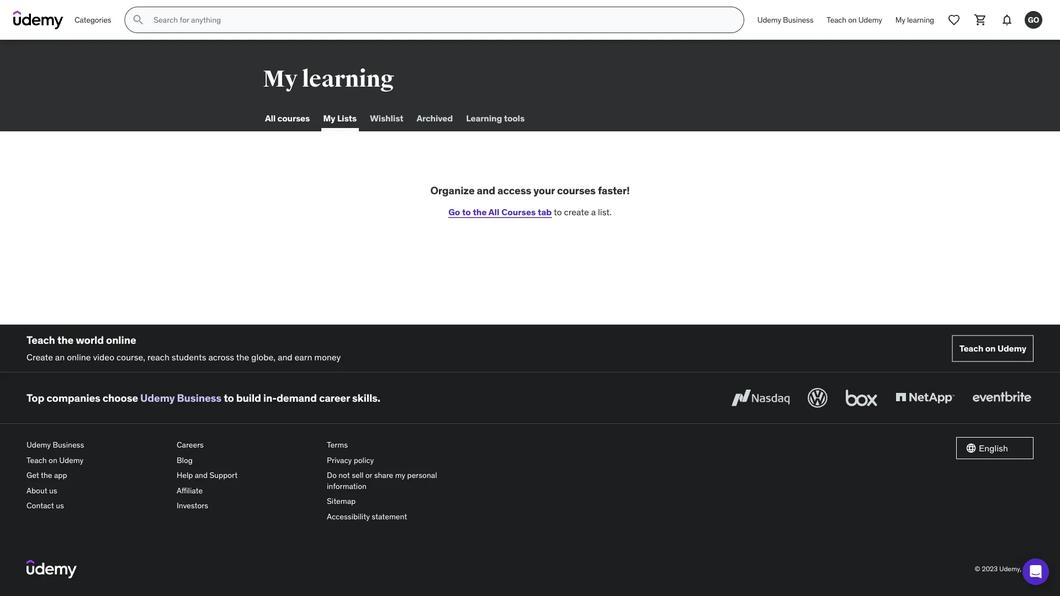 Task type: locate. For each thing, give the bounding box(es) containing it.
categories
[[75, 15, 111, 25]]

online right an
[[67, 352, 91, 363]]

0 horizontal spatial my learning
[[263, 65, 394, 93]]

top
[[27, 392, 44, 405]]

1 horizontal spatial teach on udemy link
[[820, 7, 889, 33]]

my
[[395, 471, 406, 481]]

my up all courses at the left top
[[263, 65, 298, 93]]

get the app link
[[27, 468, 168, 483]]

shopping cart with 0 items image
[[974, 13, 988, 27]]

udemy image
[[13, 10, 64, 29], [27, 560, 77, 579]]

0 vertical spatial online
[[106, 334, 136, 347]]

volkswagen image
[[806, 386, 830, 411]]

1 vertical spatial my
[[263, 65, 298, 93]]

udemy
[[758, 15, 782, 25], [859, 15, 883, 25], [998, 343, 1027, 354], [140, 392, 175, 405], [27, 440, 51, 450], [59, 455, 84, 465]]

contact
[[27, 501, 54, 511]]

business for udemy business
[[783, 15, 814, 25]]

learning inside my learning link
[[908, 15, 935, 25]]

learning up lists
[[302, 65, 394, 93]]

1 horizontal spatial teach on udemy
[[960, 343, 1027, 354]]

all
[[265, 112, 276, 124], [489, 206, 500, 218]]

students
[[172, 352, 206, 363]]

1 vertical spatial on
[[986, 343, 996, 354]]

1 vertical spatial online
[[67, 352, 91, 363]]

small image
[[966, 443, 977, 454]]

my learning left wishlist icon
[[896, 15, 935, 25]]

1 vertical spatial and
[[278, 352, 293, 363]]

create
[[27, 352, 53, 363]]

online up course,
[[106, 334, 136, 347]]

box image
[[844, 386, 881, 411]]

2 horizontal spatial to
[[554, 206, 562, 218]]

1 horizontal spatial my
[[323, 112, 335, 124]]

and inside careers blog help and support affiliate investors
[[195, 471, 208, 481]]

1 horizontal spatial business
[[177, 392, 222, 405]]

us right about
[[49, 486, 57, 496]]

us
[[49, 486, 57, 496], [56, 501, 64, 511]]

teach the world online create an online video course, reach students across the globe, and earn money
[[27, 334, 341, 363]]

go link
[[1021, 7, 1047, 33]]

1 vertical spatial all
[[489, 206, 500, 218]]

the left "globe,"
[[236, 352, 249, 363]]

careers
[[177, 440, 204, 450]]

build
[[236, 392, 261, 405]]

the
[[473, 206, 487, 218], [57, 334, 74, 347], [236, 352, 249, 363], [41, 471, 52, 481]]

0 vertical spatial learning
[[908, 15, 935, 25]]

my lists
[[323, 112, 357, 124]]

0 horizontal spatial courses
[[278, 112, 310, 124]]

faster!
[[598, 184, 630, 197]]

personal
[[407, 471, 437, 481]]

my for my learning link
[[896, 15, 906, 25]]

my left lists
[[323, 112, 335, 124]]

business inside udemy business teach on udemy get the app about us contact us
[[53, 440, 84, 450]]

2 vertical spatial on
[[49, 455, 57, 465]]

go
[[449, 206, 460, 218]]

list.
[[598, 206, 612, 218]]

my learning
[[896, 15, 935, 25], [263, 65, 394, 93]]

0 vertical spatial my
[[896, 15, 906, 25]]

1 vertical spatial business
[[177, 392, 222, 405]]

a
[[591, 206, 596, 218]]

1 vertical spatial teach on udemy link
[[953, 336, 1034, 362]]

privacy
[[327, 455, 352, 465]]

money
[[314, 352, 341, 363]]

learning
[[466, 112, 502, 124]]

my left wishlist icon
[[896, 15, 906, 25]]

1 horizontal spatial my learning
[[896, 15, 935, 25]]

and inside teach the world online create an online video course, reach students across the globe, and earn money
[[278, 352, 293, 363]]

courses
[[278, 112, 310, 124], [557, 184, 596, 197]]

in-
[[263, 392, 277, 405]]

2 vertical spatial and
[[195, 471, 208, 481]]

0 horizontal spatial my
[[263, 65, 298, 93]]

to right tab
[[554, 206, 562, 218]]

udemy business link
[[751, 7, 820, 33], [140, 392, 222, 405], [27, 438, 168, 453]]

0 horizontal spatial learning
[[302, 65, 394, 93]]

0 vertical spatial on
[[849, 15, 857, 25]]

top companies choose udemy business to build in-demand career skills.
[[27, 392, 381, 405]]

about
[[27, 486, 47, 496]]

and left the earn
[[278, 352, 293, 363]]

the inside udemy business teach on udemy get the app about us contact us
[[41, 471, 52, 481]]

and
[[477, 184, 495, 197], [278, 352, 293, 363], [195, 471, 208, 481]]

online
[[106, 334, 136, 347], [67, 352, 91, 363]]

the right the get
[[41, 471, 52, 481]]

us right contact
[[56, 501, 64, 511]]

0 horizontal spatial business
[[53, 440, 84, 450]]

organize
[[431, 184, 475, 197]]

2023
[[982, 565, 998, 574]]

skills.
[[352, 392, 381, 405]]

on
[[849, 15, 857, 25], [986, 343, 996, 354], [49, 455, 57, 465]]

0 horizontal spatial teach on udemy link
[[27, 453, 168, 468]]

nasdaq image
[[729, 386, 793, 411]]

0 vertical spatial and
[[477, 184, 495, 197]]

not
[[339, 471, 350, 481]]

teach on udemy link
[[820, 7, 889, 33], [953, 336, 1034, 362], [27, 453, 168, 468]]

and up go to the all courses tab "link" in the top of the page
[[477, 184, 495, 197]]

eventbrite image
[[971, 386, 1034, 411]]

1 vertical spatial learning
[[302, 65, 394, 93]]

1 horizontal spatial on
[[849, 15, 857, 25]]

my learning up my lists
[[263, 65, 394, 93]]

english button
[[957, 438, 1034, 460]]

Search for anything text field
[[152, 10, 731, 29]]

and right "help"
[[195, 471, 208, 481]]

organize and access your courses faster!
[[431, 184, 630, 197]]

1 horizontal spatial learning
[[908, 15, 935, 25]]

contact us link
[[27, 499, 168, 514]]

courses inside all courses link
[[278, 112, 310, 124]]

terms link
[[327, 438, 468, 453]]

learning left wishlist icon
[[908, 15, 935, 25]]

0 vertical spatial business
[[783, 15, 814, 25]]

2 vertical spatial my
[[323, 112, 335, 124]]

0 horizontal spatial and
[[195, 471, 208, 481]]

my
[[896, 15, 906, 25], [263, 65, 298, 93], [323, 112, 335, 124]]

wishlist link
[[368, 105, 406, 131]]

go to the all courses tab to create a list.
[[449, 206, 612, 218]]

tab
[[538, 206, 552, 218]]

0 vertical spatial us
[[49, 486, 57, 496]]

1 horizontal spatial and
[[278, 352, 293, 363]]

0 horizontal spatial all
[[265, 112, 276, 124]]

learning tools link
[[464, 105, 527, 131]]

udemy business
[[758, 15, 814, 25]]

0 vertical spatial courses
[[278, 112, 310, 124]]

categories button
[[68, 7, 118, 33]]

support
[[210, 471, 238, 481]]

wishlist image
[[948, 13, 961, 27]]

2 vertical spatial business
[[53, 440, 84, 450]]

2 horizontal spatial my
[[896, 15, 906, 25]]

archived
[[417, 112, 453, 124]]

teach
[[827, 15, 847, 25], [27, 334, 55, 347], [960, 343, 984, 354], [27, 455, 47, 465]]

reach
[[147, 352, 170, 363]]

do
[[327, 471, 337, 481]]

©
[[975, 565, 981, 574]]

to right go
[[462, 206, 471, 218]]

archived link
[[415, 105, 455, 131]]

information
[[327, 481, 367, 491]]

learning
[[908, 15, 935, 25], [302, 65, 394, 93]]

the right go
[[473, 206, 487, 218]]

0 horizontal spatial teach on udemy
[[827, 15, 883, 25]]

to left build
[[224, 392, 234, 405]]

courses up create
[[557, 184, 596, 197]]

courses left my lists
[[278, 112, 310, 124]]

1 vertical spatial teach on udemy
[[960, 343, 1027, 354]]

2 horizontal spatial teach on udemy link
[[953, 336, 1034, 362]]

1 horizontal spatial courses
[[557, 184, 596, 197]]

sell
[[352, 471, 364, 481]]

2 horizontal spatial business
[[783, 15, 814, 25]]

teach on udemy
[[827, 15, 883, 25], [960, 343, 1027, 354]]

all courses link
[[263, 105, 312, 131]]

0 vertical spatial teach on udemy
[[827, 15, 883, 25]]

0 horizontal spatial on
[[49, 455, 57, 465]]

affiliate link
[[177, 483, 318, 499]]



Task type: vqa. For each thing, say whether or not it's contained in the screenshot.
leftmost the business
yes



Task type: describe. For each thing, give the bounding box(es) containing it.
careers link
[[177, 438, 318, 453]]

1 horizontal spatial all
[[489, 206, 500, 218]]

submit search image
[[132, 13, 145, 27]]

0 horizontal spatial to
[[224, 392, 234, 405]]

affiliate
[[177, 486, 203, 496]]

world
[[76, 334, 104, 347]]

do not sell or share my personal information button
[[327, 468, 468, 494]]

teach inside teach the world online create an online video course, reach students across the globe, and earn money
[[27, 334, 55, 347]]

0 vertical spatial udemy image
[[13, 10, 64, 29]]

across
[[208, 352, 234, 363]]

statement
[[372, 512, 407, 522]]

business for udemy business teach on udemy get the app about us contact us
[[53, 440, 84, 450]]

an
[[55, 352, 65, 363]]

2 horizontal spatial and
[[477, 184, 495, 197]]

teach inside udemy business teach on udemy get the app about us contact us
[[27, 455, 47, 465]]

demand
[[277, 392, 317, 405]]

get
[[27, 471, 39, 481]]

2 vertical spatial udemy business link
[[27, 438, 168, 453]]

careers blog help and support affiliate investors
[[177, 440, 238, 511]]

lists
[[337, 112, 357, 124]]

sitemap link
[[327, 494, 468, 509]]

help and support link
[[177, 468, 318, 483]]

choose
[[103, 392, 138, 405]]

app
[[54, 471, 67, 481]]

share
[[374, 471, 393, 481]]

companies
[[47, 392, 100, 405]]

the up an
[[57, 334, 74, 347]]

wishlist
[[370, 112, 403, 124]]

my lists link
[[321, 105, 359, 131]]

about us link
[[27, 483, 168, 499]]

course,
[[117, 352, 145, 363]]

privacy policy link
[[327, 453, 468, 468]]

0 vertical spatial my learning
[[896, 15, 935, 25]]

tools
[[504, 112, 525, 124]]

terms
[[327, 440, 348, 450]]

courses
[[502, 206, 536, 218]]

policy
[[354, 455, 374, 465]]

udemy business teach on udemy get the app about us contact us
[[27, 440, 84, 511]]

globe,
[[251, 352, 276, 363]]

sitemap
[[327, 497, 356, 507]]

learning tools
[[466, 112, 525, 124]]

your
[[534, 184, 555, 197]]

0 vertical spatial teach on udemy link
[[820, 7, 889, 33]]

2 horizontal spatial on
[[986, 343, 996, 354]]

investors link
[[177, 499, 318, 514]]

blog link
[[177, 453, 318, 468]]

create
[[564, 206, 589, 218]]

investors
[[177, 501, 208, 511]]

inc.
[[1024, 565, 1034, 574]]

terms privacy policy do not sell or share my personal information sitemap accessibility statement
[[327, 440, 437, 522]]

0 horizontal spatial online
[[67, 352, 91, 363]]

my for my lists link
[[323, 112, 335, 124]]

1 vertical spatial my learning
[[263, 65, 394, 93]]

accessibility
[[327, 512, 370, 522]]

blog
[[177, 455, 193, 465]]

2 vertical spatial teach on udemy link
[[27, 453, 168, 468]]

0 vertical spatial all
[[265, 112, 276, 124]]

help
[[177, 471, 193, 481]]

1 vertical spatial udemy business link
[[140, 392, 222, 405]]

or
[[366, 471, 372, 481]]

1 vertical spatial courses
[[557, 184, 596, 197]]

1 horizontal spatial to
[[462, 206, 471, 218]]

1 vertical spatial us
[[56, 501, 64, 511]]

my learning link
[[889, 7, 941, 33]]

all courses
[[265, 112, 310, 124]]

on inside udemy business teach on udemy get the app about us contact us
[[49, 455, 57, 465]]

career
[[319, 392, 350, 405]]

© 2023 udemy, inc.
[[975, 565, 1034, 574]]

accessibility statement link
[[327, 509, 468, 525]]

1 vertical spatial udemy image
[[27, 560, 77, 579]]

1 horizontal spatial online
[[106, 334, 136, 347]]

udemy,
[[1000, 565, 1022, 574]]

earn
[[295, 352, 312, 363]]

0 vertical spatial udemy business link
[[751, 7, 820, 33]]

go to the all courses tab link
[[449, 206, 552, 218]]

access
[[498, 184, 531, 197]]

netapp image
[[894, 386, 957, 411]]

go
[[1028, 15, 1040, 25]]

video
[[93, 352, 114, 363]]

english
[[979, 443, 1009, 454]]

notifications image
[[1001, 13, 1014, 27]]



